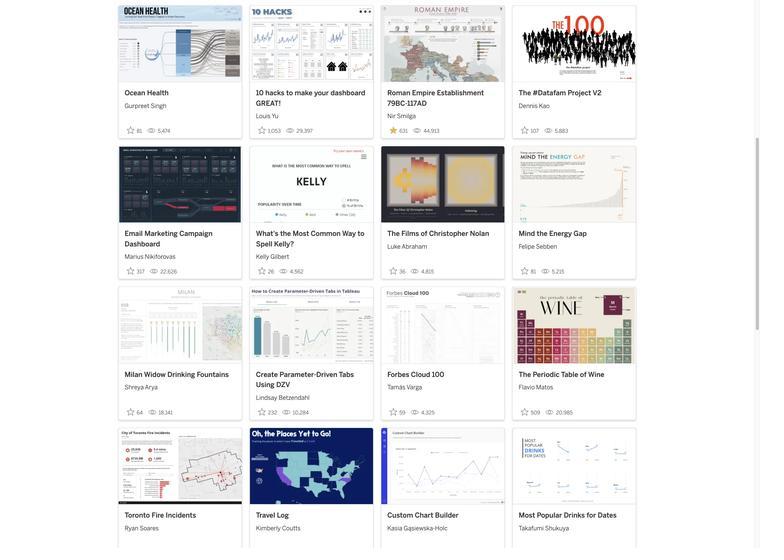 Task type: vqa. For each thing, say whether or not it's contained in the screenshot.


Task type: locate. For each thing, give the bounding box(es) containing it.
81 left 5,215 views 'element'
[[531, 269, 536, 275]]

of right films
[[421, 230, 428, 238]]

great!
[[256, 99, 281, 108]]

0 horizontal spatial the
[[280, 230, 291, 238]]

most up takafumi
[[519, 512, 535, 520]]

the up kelly?
[[280, 230, 291, 238]]

the #datafam project v2
[[519, 89, 602, 97]]

Add Favorite button
[[256, 124, 283, 137], [519, 124, 541, 137], [256, 265, 277, 278], [388, 265, 408, 278], [388, 406, 408, 419]]

ocean health link
[[125, 88, 236, 99]]

5,474 views element
[[144, 125, 173, 137]]

gąsiewska-
[[404, 525, 435, 532]]

5,883 views element
[[541, 125, 571, 137]]

matos
[[536, 384, 553, 391]]

the for the #datafam project v2
[[519, 89, 531, 97]]

coutts
[[282, 525, 301, 532]]

takafumi
[[519, 525, 544, 532]]

2 the from the left
[[537, 230, 548, 238]]

0 vertical spatial the
[[519, 89, 531, 97]]

log
[[277, 512, 289, 520]]

workbook thumbnail image for create parameter-driven tabs using dzv
[[250, 287, 373, 364]]

campaign
[[179, 230, 213, 238]]

100
[[432, 371, 444, 379]]

most
[[293, 230, 309, 238], [519, 512, 535, 520]]

add favorite button down gurpreet
[[125, 124, 144, 137]]

0 vertical spatial of
[[421, 230, 428, 238]]

shukuya
[[545, 525, 569, 532]]

travel log
[[256, 512, 289, 520]]

22,626 views element
[[147, 266, 180, 278]]

common
[[311, 230, 341, 238]]

add favorite button containing 1,053
[[256, 124, 283, 137]]

4,562 views element
[[277, 266, 307, 278]]

1 horizontal spatial of
[[580, 371, 587, 379]]

workbook thumbnail image for 10 hacks to make your dashboard great!
[[250, 6, 373, 82]]

add favorite button down kelly
[[256, 265, 277, 278]]

29,397
[[297, 128, 313, 134]]

the up dennis
[[519, 89, 531, 97]]

felipe sebben link
[[519, 240, 630, 252]]

add favorite button down luke
[[388, 265, 408, 278]]

the periodic table of wine link
[[519, 370, 630, 380]]

18,141 views element
[[145, 407, 176, 419]]

workbook thumbnail image for ocean health
[[119, 6, 242, 82]]

317
[[137, 269, 145, 275]]

1 horizontal spatial 81
[[531, 269, 536, 275]]

10,284
[[293, 410, 309, 416]]

add favorite button containing 26
[[256, 265, 277, 278]]

Add Favorite button
[[519, 406, 543, 419]]

add favorite button down louis yu
[[256, 124, 283, 137]]

1 vertical spatial 81
[[531, 269, 536, 275]]

1 vertical spatial of
[[580, 371, 587, 379]]

0 vertical spatial add favorite button
[[125, 124, 144, 137]]

kasia gąsiewska-holc
[[388, 525, 448, 532]]

films
[[402, 230, 419, 238]]

1 horizontal spatial to
[[358, 230, 365, 238]]

to left make
[[286, 89, 293, 97]]

betzendahl
[[279, 395, 310, 402]]

#datafam
[[533, 89, 566, 97]]

energy
[[549, 230, 572, 238]]

christopher
[[429, 230, 468, 238]]

parameter-
[[280, 371, 316, 379]]

most inside what's the most common way to spell kelly?
[[293, 230, 309, 238]]

the up luke
[[388, 230, 400, 238]]

flavio matos
[[519, 384, 553, 391]]

1 the from the left
[[280, 230, 291, 238]]

0 horizontal spatial 81
[[137, 128, 142, 134]]

using
[[256, 381, 275, 389]]

0 horizontal spatial to
[[286, 89, 293, 97]]

gurpreet singh
[[125, 102, 166, 109]]

workbook thumbnail image for email marketing campaign dashboard
[[119, 146, 242, 223]]

workbook thumbnail image for milan widow drinking fountains
[[119, 287, 242, 364]]

ocean
[[125, 89, 145, 97]]

Add Favorite button
[[125, 124, 144, 137], [519, 265, 539, 278]]

sebben
[[536, 243, 557, 250]]

kelly
[[256, 254, 269, 261]]

631
[[400, 128, 408, 134]]

varga
[[407, 384, 422, 391]]

popular
[[537, 512, 562, 520]]

add favorite button for what's the most common way to spell kelly?
[[256, 265, 277, 278]]

1 horizontal spatial add favorite button
[[519, 265, 539, 278]]

shreya arya link
[[125, 380, 236, 392]]

milan widow drinking fountains
[[125, 371, 229, 379]]

kelly?
[[274, 240, 294, 249]]

the for what's
[[280, 230, 291, 238]]

add favorite button containing 59
[[388, 406, 408, 419]]

to right way
[[358, 230, 365, 238]]

add favorite button containing 107
[[519, 124, 541, 137]]

the films of christopher nolan link
[[388, 229, 499, 240]]

kimberly
[[256, 525, 281, 532]]

add favorite button down dennis
[[519, 124, 541, 137]]

create
[[256, 371, 278, 379]]

26
[[268, 269, 274, 275]]

10 hacks to make your dashboard great!
[[256, 89, 365, 108]]

‫nir
[[388, 113, 396, 120]]

soares
[[140, 525, 159, 532]]

add favorite button containing 36
[[388, 265, 408, 278]]

44,913 views element
[[410, 125, 443, 137]]

5,474
[[158, 128, 170, 134]]

milan widow drinking fountains link
[[125, 370, 236, 380]]

drinking
[[167, 371, 195, 379]]

0 vertical spatial to
[[286, 89, 293, 97]]

0 horizontal spatial add favorite button
[[125, 124, 144, 137]]

the for mind
[[537, 230, 548, 238]]

0 horizontal spatial most
[[293, 230, 309, 238]]

Remove Favorite button
[[388, 124, 410, 137]]

forbes
[[388, 371, 409, 379]]

forbes cloud 100 link
[[388, 370, 499, 380]]

the inside mind the energy gap link
[[537, 230, 548, 238]]

kelly gilbert link
[[256, 250, 367, 262]]

custom
[[388, 512, 413, 520]]

dashboard
[[125, 240, 160, 249]]

custom chart builder link
[[388, 511, 499, 521]]

travel log link
[[256, 511, 367, 521]]

81 left the 5,474 views element
[[137, 128, 142, 134]]

most up kelly?
[[293, 230, 309, 238]]

1,053
[[268, 128, 281, 134]]

0 vertical spatial most
[[293, 230, 309, 238]]

dzv
[[276, 381, 290, 389]]

kimberly coutts link
[[256, 521, 367, 533]]

59
[[400, 410, 406, 416]]

marius nikiforovas link
[[125, 250, 236, 262]]

add favorite button for the #datafam project v2
[[519, 124, 541, 137]]

kasia
[[388, 525, 403, 532]]

roman empire establishment 79bc-117ad link
[[388, 88, 499, 109]]

1 vertical spatial the
[[388, 230, 400, 238]]

what's the most common way to spell kelly? link
[[256, 229, 367, 250]]

what's
[[256, 230, 279, 238]]

email marketing campaign dashboard link
[[125, 229, 236, 250]]

louis
[[256, 113, 271, 120]]

workbook thumbnail image for roman empire establishment 79bc-117ad
[[381, 6, 505, 82]]

1 vertical spatial add favorite button
[[519, 265, 539, 278]]

periodic
[[533, 371, 560, 379]]

the
[[280, 230, 291, 238], [537, 230, 548, 238]]

empire
[[412, 89, 435, 97]]

widow
[[144, 371, 166, 379]]

79bc-
[[388, 99, 407, 108]]

the for the films of christopher nolan
[[388, 230, 400, 238]]

1 horizontal spatial most
[[519, 512, 535, 520]]

add favorite button for the films of christopher nolan
[[388, 265, 408, 278]]

10 hacks to make your dashboard great! link
[[256, 88, 367, 109]]

kelly gilbert
[[256, 254, 289, 261]]

v2
[[593, 89, 602, 97]]

workbook thumbnail image
[[119, 6, 242, 82], [250, 6, 373, 82], [381, 6, 505, 82], [513, 6, 636, 82], [119, 146, 242, 223], [250, 146, 373, 223], [381, 146, 505, 223], [513, 146, 636, 223], [119, 287, 242, 364], [250, 287, 373, 364], [381, 287, 505, 364], [513, 287, 636, 364], [119, 428, 242, 505], [250, 428, 373, 505], [381, 428, 505, 505], [513, 428, 636, 505]]

flavio matos link
[[519, 380, 630, 392]]

singh
[[151, 102, 166, 109]]

1 vertical spatial to
[[358, 230, 365, 238]]

add favorite button down tamás
[[388, 406, 408, 419]]

the inside what's the most common way to spell kelly?
[[280, 230, 291, 238]]

to
[[286, 89, 293, 97], [358, 230, 365, 238]]

1 horizontal spatial the
[[537, 230, 548, 238]]

107
[[531, 128, 539, 134]]

workbook thumbnail image for what's the most common way to spell kelly?
[[250, 146, 373, 223]]

the up flavio
[[519, 371, 531, 379]]

add favorite button down felipe
[[519, 265, 539, 278]]

louis yu link
[[256, 109, 367, 121]]

of left wine
[[580, 371, 587, 379]]

5,215
[[552, 269, 565, 275]]

add favorite button for mind
[[519, 265, 539, 278]]

29,397 views element
[[283, 125, 316, 137]]

10,284 views element
[[279, 407, 312, 419]]

the
[[519, 89, 531, 97], [388, 230, 400, 238], [519, 371, 531, 379]]

the for the periodic table of wine
[[519, 371, 531, 379]]

the up felipe sebben
[[537, 230, 548, 238]]

232
[[268, 410, 277, 416]]

2 vertical spatial the
[[519, 371, 531, 379]]

81
[[137, 128, 142, 134], [531, 269, 536, 275]]

0 vertical spatial 81
[[137, 128, 142, 134]]



Task type: describe. For each thing, give the bounding box(es) containing it.
dennis
[[519, 102, 538, 109]]

project
[[568, 89, 591, 97]]

36
[[400, 269, 406, 275]]

kimberly coutts
[[256, 525, 301, 532]]

most popular drinks for dates
[[519, 512, 617, 520]]

20,985
[[556, 410, 573, 416]]

fountains
[[197, 371, 229, 379]]

1 vertical spatial most
[[519, 512, 535, 520]]

table
[[561, 371, 579, 379]]

Add Favorite button
[[256, 406, 279, 419]]

spell
[[256, 240, 273, 249]]

establishment
[[437, 89, 484, 97]]

fire
[[152, 512, 164, 520]]

forbes cloud 100
[[388, 371, 444, 379]]

email
[[125, 230, 143, 238]]

4,325
[[421, 410, 435, 416]]

gurpreet
[[125, 102, 149, 109]]

way
[[342, 230, 356, 238]]

toronto fire incidents
[[125, 512, 196, 520]]

20,985 views element
[[543, 407, 576, 419]]

arya
[[145, 384, 158, 391]]

gurpreet singh link
[[125, 99, 236, 111]]

4,562
[[290, 269, 304, 275]]

44,913
[[424, 128, 440, 134]]

workbook thumbnail image for custom chart builder
[[381, 428, 505, 505]]

felipe sebben
[[519, 243, 557, 250]]

roman empire establishment 79bc-117ad
[[388, 89, 484, 108]]

workbook thumbnail image for most popular drinks for dates
[[513, 428, 636, 505]]

email marketing campaign dashboard
[[125, 230, 213, 249]]

wine
[[588, 371, 605, 379]]

‫nir smilga‬‎
[[388, 113, 416, 120]]

117ad
[[407, 99, 427, 108]]

tamás varga link
[[388, 380, 499, 392]]

toronto fire incidents link
[[125, 511, 236, 521]]

Add Favorite button
[[125, 406, 145, 419]]

Add Favorite button
[[125, 265, 147, 278]]

most popular drinks for dates link
[[519, 511, 630, 521]]

to inside 10 hacks to make your dashboard great!
[[286, 89, 293, 97]]

mind the energy gap
[[519, 230, 587, 238]]

driven
[[316, 371, 337, 379]]

mind the energy gap link
[[519, 229, 630, 240]]

kasia gąsiewska-holc link
[[388, 521, 499, 533]]

lindsay betzendahl
[[256, 395, 310, 402]]

workbook thumbnail image for the films of christopher nolan
[[381, 146, 505, 223]]

incidents
[[166, 512, 196, 520]]

tamás
[[388, 384, 406, 391]]

create parameter-driven tabs using dzv link
[[256, 370, 367, 391]]

5,215 views element
[[539, 266, 568, 278]]

4,325 views element
[[408, 407, 438, 419]]

yu
[[272, 113, 278, 120]]

your
[[314, 89, 329, 97]]

takafumi shukuya
[[519, 525, 569, 532]]

add favorite button for ocean
[[125, 124, 144, 137]]

dates
[[598, 512, 617, 520]]

luke
[[388, 243, 401, 250]]

toronto
[[125, 512, 150, 520]]

cloud
[[411, 371, 430, 379]]

workbook thumbnail image for forbes cloud 100
[[381, 287, 505, 364]]

509
[[531, 410, 540, 416]]

travel
[[256, 512, 275, 520]]

10
[[256, 89, 264, 97]]

‫nir smilga‬‎ link
[[388, 109, 499, 121]]

the films of christopher nolan
[[388, 230, 489, 238]]

for
[[587, 512, 596, 520]]

4,815 views element
[[408, 266, 437, 278]]

dashboard
[[331, 89, 365, 97]]

81 for ocean
[[137, 128, 142, 134]]

to inside what's the most common way to spell kelly?
[[358, 230, 365, 238]]

ryan soares link
[[125, 521, 236, 533]]

0 horizontal spatial of
[[421, 230, 428, 238]]

nikiforovas
[[145, 254, 176, 261]]

workbook thumbnail image for toronto fire incidents
[[119, 428, 242, 505]]

18,141
[[159, 410, 173, 416]]

takafumi shukuya link
[[519, 521, 630, 533]]

workbook thumbnail image for the periodic table of wine
[[513, 287, 636, 364]]

drinks
[[564, 512, 585, 520]]

lindsay betzendahl link
[[256, 391, 367, 403]]

dennis kao link
[[519, 99, 630, 111]]

workbook thumbnail image for travel log
[[250, 428, 373, 505]]

milan
[[125, 371, 143, 379]]

mind
[[519, 230, 535, 238]]

roman
[[388, 89, 410, 97]]

workbook thumbnail image for mind the energy gap
[[513, 146, 636, 223]]

add favorite button for forbes cloud 100
[[388, 406, 408, 419]]

81 for mind
[[531, 269, 536, 275]]

shreya
[[125, 384, 144, 391]]

ryan soares
[[125, 525, 159, 532]]

smilga‬‎
[[397, 113, 416, 120]]

hacks
[[265, 89, 285, 97]]

create parameter-driven tabs using dzv
[[256, 371, 354, 389]]

add favorite button for 10 hacks to make your dashboard great!
[[256, 124, 283, 137]]

nolan
[[470, 230, 489, 238]]

workbook thumbnail image for the #datafam project v2
[[513, 6, 636, 82]]

abraham
[[402, 243, 427, 250]]



